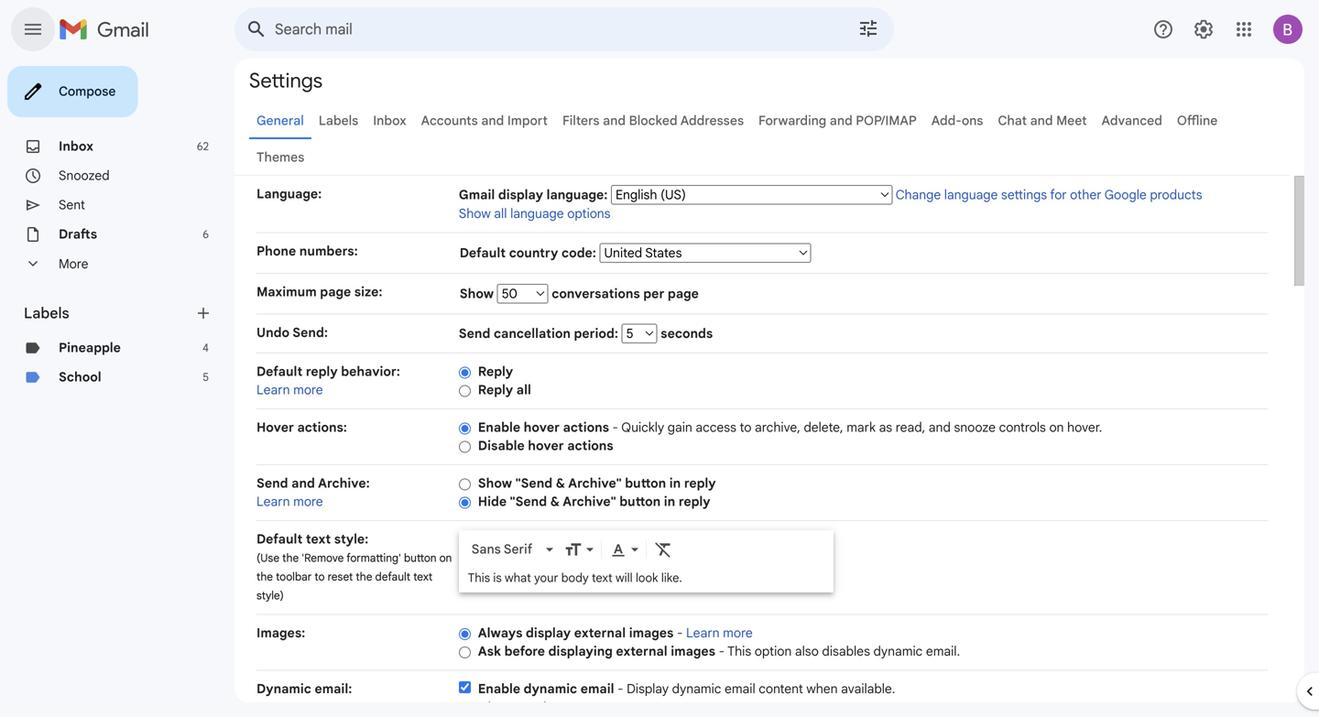 Task type: vqa. For each thing, say whether or not it's contained in the screenshot.
'Important'
no



Task type: describe. For each thing, give the bounding box(es) containing it.
language:
[[547, 187, 608, 203]]

advanced link
[[1102, 113, 1163, 129]]

before
[[505, 644, 545, 660]]

always display external images - learn more
[[478, 626, 753, 642]]

hover for disable
[[528, 438, 564, 454]]

email.
[[926, 644, 961, 660]]

advanced
[[1102, 113, 1163, 129]]

- inside enable dynamic email - display dynamic email content when available. developer settings
[[618, 681, 624, 697]]

compose button
[[7, 66, 138, 117]]

general link
[[257, 113, 304, 129]]

support image
[[1153, 18, 1175, 40]]

1 horizontal spatial the
[[282, 552, 299, 565]]

other
[[1071, 187, 1102, 203]]

"send for show
[[516, 476, 553, 492]]

drafts link
[[59, 226, 97, 242]]

1 horizontal spatial text
[[414, 571, 433, 584]]

style)
[[257, 589, 284, 603]]

all for reply
[[517, 382, 532, 398]]

hover.
[[1068, 420, 1103, 436]]

style:
[[334, 532, 369, 548]]

maximum
[[257, 284, 317, 300]]

send for send and archive: learn more
[[257, 476, 288, 492]]

send:
[[293, 325, 328, 341]]

send and archive: learn more
[[257, 476, 370, 510]]

change language settings for other google products link
[[896, 187, 1203, 203]]

- up 'ask before displaying external images - this option also disables dynamic email.'
[[677, 626, 683, 642]]

like.
[[662, 571, 683, 586]]

displaying
[[549, 644, 613, 660]]

default for default reply behavior: learn more
[[257, 364, 303, 380]]

default
[[375, 571, 411, 584]]

hide
[[478, 494, 507, 510]]

numbers:
[[299, 243, 358, 259]]

filters and blocked addresses link
[[563, 113, 744, 129]]

in for show "send & archive" button in reply
[[670, 476, 681, 492]]

0 vertical spatial inbox link
[[373, 113, 407, 129]]

Search mail text field
[[275, 20, 807, 38]]

advanced search options image
[[851, 10, 887, 47]]

1 vertical spatial images
[[671, 644, 716, 660]]

Reply radio
[[459, 366, 471, 380]]

gmail image
[[59, 11, 159, 48]]

2 horizontal spatial text
[[592, 571, 613, 586]]

formatting'
[[347, 552, 401, 565]]

actions for disable
[[568, 438, 614, 454]]

labels navigation
[[0, 59, 235, 718]]

& for show
[[556, 476, 566, 492]]

and for import
[[481, 113, 504, 129]]

reply inside the default reply behavior: learn more
[[306, 364, 338, 380]]

button for show "send & archive" button in reply
[[625, 476, 666, 492]]

gmail display language:
[[459, 187, 608, 203]]

pineapple
[[59, 340, 121, 356]]

more button
[[0, 249, 220, 279]]

hover for enable
[[524, 420, 560, 436]]

default for default country code:
[[460, 245, 506, 261]]

phone numbers:
[[257, 243, 358, 259]]

dynamic
[[257, 681, 311, 697]]

drafts
[[59, 226, 97, 242]]

button for hide "send & archive" button in reply
[[620, 494, 661, 510]]

gmail
[[459, 187, 495, 203]]

school
[[59, 369, 101, 385]]

per
[[644, 286, 665, 302]]

Always display external images radio
[[459, 628, 471, 641]]

2 horizontal spatial the
[[356, 571, 373, 584]]

more up 'ask before displaying external images - this option also disables dynamic email.'
[[723, 626, 753, 642]]

1 horizontal spatial settings
[[1002, 187, 1048, 203]]

sent link
[[59, 197, 85, 213]]

school link
[[59, 369, 101, 385]]

0 vertical spatial language
[[945, 187, 998, 203]]

Hide "Send & Archive" button in reply radio
[[459, 496, 471, 510]]

show for show all language options
[[459, 206, 491, 222]]

sans serif
[[472, 541, 533, 558]]

0 horizontal spatial text
[[306, 532, 331, 548]]

options
[[567, 206, 611, 222]]

show all language options
[[459, 206, 611, 222]]

always
[[478, 626, 523, 642]]

add-ons link
[[932, 113, 984, 129]]

developer
[[459, 700, 518, 716]]

more
[[59, 256, 88, 272]]

add-
[[932, 113, 962, 129]]

0 vertical spatial external
[[574, 626, 626, 642]]

ons
[[962, 113, 984, 129]]

conversations
[[552, 286, 640, 302]]

addresses
[[681, 113, 744, 129]]

2 horizontal spatial dynamic
[[874, 644, 923, 660]]

is
[[493, 571, 502, 586]]

developer settings link
[[459, 700, 568, 716]]

send cancellation period:
[[459, 326, 622, 342]]

your
[[534, 571, 559, 586]]

offline link
[[1178, 113, 1218, 129]]

seconds
[[658, 326, 713, 342]]

default for default text style: (use the 'remove formatting' button on the toolbar to reset the default text style)
[[257, 532, 303, 548]]

2 email from the left
[[725, 681, 756, 697]]

and for blocked
[[603, 113, 626, 129]]

learn inside send and archive: learn more
[[257, 494, 290, 510]]

undo send:
[[257, 325, 328, 341]]

when
[[807, 681, 838, 697]]

reply for hide "send & archive" button in reply
[[679, 494, 711, 510]]

snoozed
[[59, 168, 110, 184]]

inbox inside labels "navigation"
[[59, 138, 93, 154]]

on inside default text style: (use the 'remove formatting' button on the toolbar to reset the default text style)
[[440, 552, 452, 565]]

mark
[[847, 420, 876, 436]]

0 horizontal spatial inbox link
[[59, 138, 93, 154]]

archive" for show
[[568, 476, 622, 492]]

reply for reply all
[[478, 382, 513, 398]]

actions for enable
[[563, 420, 609, 436]]

as
[[879, 420, 893, 436]]

change
[[896, 187, 941, 203]]

in for hide "send & archive" button in reply
[[664, 494, 676, 510]]

email:
[[315, 681, 352, 697]]

default text style: (use the 'remove formatting' button on the toolbar to reset the default text style)
[[257, 532, 452, 603]]

send for send cancellation period:
[[459, 326, 491, 342]]

Enable hover actions radio
[[459, 422, 471, 436]]

chat
[[998, 113, 1027, 129]]

will
[[616, 571, 633, 586]]

1 email from the left
[[581, 681, 615, 697]]

settings
[[249, 68, 323, 93]]

undo
[[257, 325, 290, 341]]

1 horizontal spatial to
[[740, 420, 752, 436]]

code:
[[562, 245, 597, 261]]

0 vertical spatial this
[[468, 571, 490, 586]]

labels for the labels heading
[[24, 304, 69, 323]]

chat and meet link
[[998, 113, 1087, 129]]

more inside send and archive: learn more
[[293, 494, 323, 510]]

Ask before displaying external images radio
[[459, 646, 471, 660]]

archive,
[[755, 420, 801, 436]]

reply all
[[478, 382, 532, 398]]



Task type: locate. For each thing, give the bounding box(es) containing it.
display up 'show all language options' link at left
[[498, 187, 544, 203]]

0 horizontal spatial this
[[468, 571, 490, 586]]

text right default
[[414, 571, 433, 584]]

this left is
[[468, 571, 490, 586]]

0 vertical spatial reply
[[306, 364, 338, 380]]

1 vertical spatial language
[[511, 206, 564, 222]]

5
[[203, 371, 209, 384]]

display up before
[[526, 626, 571, 642]]

settings left the for
[[1002, 187, 1048, 203]]

enable up disable
[[478, 420, 521, 436]]

ask before displaying external images - this option also disables dynamic email.
[[478, 644, 961, 660]]

Disable hover actions radio
[[459, 440, 471, 454]]

external up displaying
[[574, 626, 626, 642]]

learn more link up 'ask before displaying external images - this option also disables dynamic email.'
[[686, 626, 753, 642]]

1 reply from the top
[[478, 364, 513, 380]]

pineapple link
[[59, 340, 121, 356]]

1 horizontal spatial this
[[728, 644, 752, 660]]

2 vertical spatial reply
[[679, 494, 711, 510]]

accounts
[[421, 113, 478, 129]]

accounts and import
[[421, 113, 548, 129]]

learn more link up hover actions:
[[257, 382, 323, 398]]

1 vertical spatial default
[[257, 364, 303, 380]]

send
[[459, 326, 491, 342], [257, 476, 288, 492]]

-
[[613, 420, 619, 436], [677, 626, 683, 642], [719, 644, 725, 660], [618, 681, 624, 697]]

learn up hover
[[257, 382, 290, 398]]

- left option
[[719, 644, 725, 660]]

hide "send & archive" button in reply
[[478, 494, 711, 510]]

1 vertical spatial hover
[[528, 438, 564, 454]]

1 horizontal spatial email
[[725, 681, 756, 697]]

dynamic left email. at the bottom right of page
[[874, 644, 923, 660]]

0 vertical spatial images
[[629, 626, 674, 642]]

learn more link down archive:
[[257, 494, 323, 510]]

change language settings for other google products
[[896, 187, 1203, 203]]

- left quickly
[[613, 420, 619, 436]]

show down default country code:
[[460, 286, 497, 302]]

2 vertical spatial default
[[257, 532, 303, 548]]

and inside send and archive: learn more
[[292, 476, 315, 492]]

send up reply option
[[459, 326, 491, 342]]

1 horizontal spatial labels
[[319, 113, 359, 129]]

general
[[257, 113, 304, 129]]

and right chat
[[1031, 113, 1054, 129]]

& for hide
[[551, 494, 560, 510]]

and left the pop/imap
[[830, 113, 853, 129]]

inbox
[[373, 113, 407, 129], [59, 138, 93, 154]]

option
[[755, 644, 792, 660]]

button up default
[[404, 552, 437, 565]]

products
[[1151, 187, 1203, 203]]

1 vertical spatial inbox
[[59, 138, 93, 154]]

dynamic up developer settings "link"
[[524, 681, 578, 697]]

the down formatting'
[[356, 571, 373, 584]]

in down the gain
[[670, 476, 681, 492]]

blocked
[[629, 113, 678, 129]]

reply down send:
[[306, 364, 338, 380]]

settings
[[1002, 187, 1048, 203], [522, 700, 568, 716]]

archive:
[[318, 476, 370, 492]]

learn up 'ask before displaying external images - this option also disables dynamic email.'
[[686, 626, 720, 642]]

2 reply from the top
[[478, 382, 513, 398]]

accounts and import link
[[421, 113, 548, 129]]

0 horizontal spatial on
[[440, 552, 452, 565]]

labels heading
[[24, 304, 194, 323]]

more inside dynamic email: learn more
[[293, 700, 323, 716]]

0 vertical spatial &
[[556, 476, 566, 492]]

more down dynamic
[[293, 700, 323, 716]]

forwarding and pop/imap link
[[759, 113, 917, 129]]

learn inside the default reply behavior: learn more
[[257, 382, 290, 398]]

on left hover. on the bottom right of the page
[[1050, 420, 1064, 436]]

1 vertical spatial labels
[[24, 304, 69, 323]]

external down always display external images - learn more
[[616, 644, 668, 660]]

show for show
[[460, 286, 497, 302]]

1 horizontal spatial send
[[459, 326, 491, 342]]

and for meet
[[1031, 113, 1054, 129]]

reset
[[328, 571, 353, 584]]

1 vertical spatial external
[[616, 644, 668, 660]]

1 vertical spatial archive"
[[563, 494, 616, 510]]

0 vertical spatial inbox
[[373, 113, 407, 129]]

maximum page size:
[[257, 284, 383, 300]]

behavior:
[[341, 364, 400, 380]]

0 horizontal spatial settings
[[522, 700, 568, 716]]

all down cancellation
[[517, 382, 532, 398]]

images:
[[257, 626, 305, 642]]

1 horizontal spatial inbox link
[[373, 113, 407, 129]]

2 enable from the top
[[478, 681, 521, 697]]

formatting options toolbar
[[464, 532, 828, 566]]

learn more link for reply
[[257, 382, 323, 398]]

"send down disable hover actions
[[516, 476, 553, 492]]

text left will
[[592, 571, 613, 586]]

ask
[[478, 644, 501, 660]]

meet
[[1057, 113, 1087, 129]]

language right change on the right of page
[[945, 187, 998, 203]]

in up remove formatting ‪(⌘\)‬ image
[[664, 494, 676, 510]]

show all language options link
[[459, 206, 611, 222]]

display
[[498, 187, 544, 203], [526, 626, 571, 642]]

display
[[627, 681, 669, 697]]

learn down dynamic
[[257, 700, 290, 716]]

None search field
[[235, 7, 895, 51]]

1 vertical spatial on
[[440, 552, 452, 565]]

all
[[494, 206, 507, 222], [517, 382, 532, 398]]

default inside default text style: (use the 'remove formatting' button on the toolbar to reset the default text style)
[[257, 532, 303, 548]]

dynamic down 'ask before displaying external images - this option also disables dynamic email.'
[[672, 681, 722, 697]]

learn more link for email:
[[257, 700, 323, 716]]

send inside send and archive: learn more
[[257, 476, 288, 492]]

default country code:
[[460, 245, 600, 261]]

images
[[629, 626, 674, 642], [671, 644, 716, 660]]

settings image
[[1193, 18, 1215, 40]]

0 horizontal spatial language
[[511, 206, 564, 222]]

None checkbox
[[459, 682, 471, 694]]

pop/imap
[[856, 113, 917, 129]]

0 vertical spatial show
[[459, 206, 491, 222]]

import
[[508, 113, 548, 129]]

0 horizontal spatial inbox
[[59, 138, 93, 154]]

inbox link right labels "link"
[[373, 113, 407, 129]]

what
[[505, 571, 531, 586]]

labels up pineapple link
[[24, 304, 69, 323]]

learn inside dynamic email: learn more
[[257, 700, 290, 716]]

send down hover
[[257, 476, 288, 492]]

default inside the default reply behavior: learn more
[[257, 364, 303, 380]]

button down show "send & archive" button in reply
[[620, 494, 661, 510]]

sans
[[472, 541, 501, 558]]

search mail image
[[240, 13, 273, 46]]

&
[[556, 476, 566, 492], [551, 494, 560, 510]]

0 vertical spatial to
[[740, 420, 752, 436]]

disables
[[822, 644, 871, 660]]

filters and blocked addresses
[[563, 113, 744, 129]]

and right filters
[[603, 113, 626, 129]]

0 horizontal spatial the
[[257, 571, 273, 584]]

language down gmail display language:
[[511, 206, 564, 222]]

0 horizontal spatial labels
[[24, 304, 69, 323]]

0 vertical spatial all
[[494, 206, 507, 222]]

& down show "send & archive" button in reply
[[551, 494, 560, 510]]

1 vertical spatial "send
[[510, 494, 547, 510]]

enable
[[478, 420, 521, 436], [478, 681, 521, 697]]

sans serif option
[[468, 541, 542, 559]]

the up toolbar
[[282, 552, 299, 565]]

and for pop/imap
[[830, 113, 853, 129]]

this
[[468, 571, 490, 586], [728, 644, 752, 660]]

0 vertical spatial settings
[[1002, 187, 1048, 203]]

(use
[[257, 552, 280, 565]]

country
[[509, 245, 559, 261]]

and left archive:
[[292, 476, 315, 492]]

reply up the 'reply all'
[[478, 364, 513, 380]]

1 horizontal spatial on
[[1050, 420, 1064, 436]]

body
[[562, 571, 589, 586]]

1 horizontal spatial page
[[668, 286, 699, 302]]

0 vertical spatial actions
[[563, 420, 609, 436]]

remove formatting ‪(⌘\)‬ image
[[654, 541, 673, 559]]

1 vertical spatial reply
[[478, 382, 513, 398]]

settings inside enable dynamic email - display dynamic email content when available. developer settings
[[522, 700, 568, 716]]

inbox right labels "link"
[[373, 113, 407, 129]]

labels inside labels "navigation"
[[24, 304, 69, 323]]

labels for labels "link"
[[319, 113, 359, 129]]

show up hide
[[478, 476, 512, 492]]

on left sans
[[440, 552, 452, 565]]

all for show
[[494, 206, 507, 222]]

and for archive:
[[292, 476, 315, 492]]

enable for enable hover actions
[[478, 420, 521, 436]]

"send right hide
[[510, 494, 547, 510]]

this left option
[[728, 644, 752, 660]]

0 vertical spatial button
[[625, 476, 666, 492]]

reply
[[306, 364, 338, 380], [684, 476, 716, 492], [679, 494, 711, 510]]

1 vertical spatial send
[[257, 476, 288, 492]]

settings right developer
[[522, 700, 568, 716]]

inbox up snoozed link
[[59, 138, 93, 154]]

content
[[759, 681, 804, 697]]

gain
[[668, 420, 693, 436]]

reply for reply
[[478, 364, 513, 380]]

more down archive:
[[293, 494, 323, 510]]

0 vertical spatial "send
[[516, 476, 553, 492]]

phone
[[257, 243, 296, 259]]

0 horizontal spatial to
[[315, 571, 325, 584]]

0 vertical spatial labels
[[319, 113, 359, 129]]

this is what your body text will look like.
[[468, 571, 683, 586]]

and right the 'read,'
[[929, 420, 951, 436]]

1 vertical spatial reply
[[684, 476, 716, 492]]

0 vertical spatial display
[[498, 187, 544, 203]]

email down displaying
[[581, 681, 615, 697]]

size:
[[354, 284, 383, 300]]

& up "hide "send & archive" button in reply"
[[556, 476, 566, 492]]

1 horizontal spatial dynamic
[[672, 681, 722, 697]]

default reply behavior: learn more
[[257, 364, 400, 398]]

0 vertical spatial on
[[1050, 420, 1064, 436]]

show down gmail
[[459, 206, 491, 222]]

1 vertical spatial inbox link
[[59, 138, 93, 154]]

for
[[1051, 187, 1067, 203]]

images up enable dynamic email - display dynamic email content when available. developer settings
[[671, 644, 716, 660]]

text up 'remove
[[306, 532, 331, 548]]

0 horizontal spatial all
[[494, 206, 507, 222]]

1 vertical spatial &
[[551, 494, 560, 510]]

'remove
[[302, 552, 344, 565]]

1 vertical spatial to
[[315, 571, 325, 584]]

1 vertical spatial button
[[620, 494, 661, 510]]

display for gmail
[[498, 187, 544, 203]]

1 horizontal spatial language
[[945, 187, 998, 203]]

to down 'remove
[[315, 571, 325, 584]]

enable dynamic email - display dynamic email content when available. developer settings
[[459, 681, 896, 716]]

1 vertical spatial all
[[517, 382, 532, 398]]

disable hover actions
[[478, 438, 614, 454]]

reply right reply all radio
[[478, 382, 513, 398]]

4
[[203, 341, 209, 355]]

actions up disable hover actions
[[563, 420, 609, 436]]

2 vertical spatial show
[[478, 476, 512, 492]]

show for show "send & archive" button in reply
[[478, 476, 512, 492]]

chat and meet
[[998, 113, 1087, 129]]

1 vertical spatial show
[[460, 286, 497, 302]]

page right per
[[668, 286, 699, 302]]

main menu image
[[22, 18, 44, 40]]

reply for show "send & archive" button in reply
[[684, 476, 716, 492]]

available.
[[841, 681, 896, 697]]

language:
[[257, 186, 322, 202]]

1 horizontal spatial inbox
[[373, 113, 407, 129]]

inbox link up snoozed link
[[59, 138, 93, 154]]

0 vertical spatial send
[[459, 326, 491, 342]]

0 vertical spatial in
[[670, 476, 681, 492]]

1 vertical spatial actions
[[568, 438, 614, 454]]

labels link
[[319, 113, 359, 129]]

learn more link for and
[[257, 494, 323, 510]]

2 vertical spatial button
[[404, 552, 437, 565]]

Reply all radio
[[459, 384, 471, 398]]

labels right general "link"
[[319, 113, 359, 129]]

filters
[[563, 113, 600, 129]]

reply up formatting options toolbar
[[679, 494, 711, 510]]

hover up disable hover actions
[[524, 420, 560, 436]]

0 horizontal spatial dynamic
[[524, 681, 578, 697]]

dynamic
[[874, 644, 923, 660], [524, 681, 578, 697], [672, 681, 722, 697]]

archive" down show "send & archive" button in reply
[[563, 494, 616, 510]]

add-ons
[[932, 113, 984, 129]]

all down gmail
[[494, 206, 507, 222]]

archive" up "hide "send & archive" button in reply"
[[568, 476, 622, 492]]

- left display
[[618, 681, 624, 697]]

enable for enable dynamic email
[[478, 681, 521, 697]]

0 horizontal spatial send
[[257, 476, 288, 492]]

button inside default text style: (use the 'remove formatting' button on the toolbar to reset the default text style)
[[404, 552, 437, 565]]

email left content
[[725, 681, 756, 697]]

button up "hide "send & archive" button in reply"
[[625, 476, 666, 492]]

hover actions:
[[257, 420, 347, 436]]

0 vertical spatial default
[[460, 245, 506, 261]]

snooze
[[954, 420, 996, 436]]

read,
[[896, 420, 926, 436]]

learn up (use
[[257, 494, 290, 510]]

0 vertical spatial enable
[[478, 420, 521, 436]]

1 enable from the top
[[478, 420, 521, 436]]

more inside the default reply behavior: learn more
[[293, 382, 323, 398]]

themes
[[257, 149, 305, 165]]

default left country
[[460, 245, 506, 261]]

enable inside enable dynamic email - display dynamic email content when available. developer settings
[[478, 681, 521, 697]]

1 vertical spatial in
[[664, 494, 676, 510]]

display for always
[[526, 626, 571, 642]]

learn more link down dynamic
[[257, 700, 323, 716]]

enable hover actions - quickly gain access to archive, delete, mark as read, and snooze controls on hover.
[[478, 420, 1103, 436]]

to
[[740, 420, 752, 436], [315, 571, 325, 584]]

actions up show "send & archive" button in reply
[[568, 438, 614, 454]]

1 vertical spatial this
[[728, 644, 752, 660]]

0 horizontal spatial email
[[581, 681, 615, 697]]

6
[[203, 228, 209, 241]]

page left size:
[[320, 284, 351, 300]]

default
[[460, 245, 506, 261], [257, 364, 303, 380], [257, 532, 303, 548]]

to right access on the bottom of page
[[740, 420, 752, 436]]

actions:
[[297, 420, 347, 436]]

controls
[[1000, 420, 1047, 436]]

conversations per page
[[549, 286, 699, 302]]

0 horizontal spatial page
[[320, 284, 351, 300]]

access
[[696, 420, 737, 436]]

1 horizontal spatial all
[[517, 382, 532, 398]]

hover right disable
[[528, 438, 564, 454]]

more up hover actions:
[[293, 382, 323, 398]]

enable up developer
[[478, 681, 521, 697]]

themes link
[[257, 149, 305, 165]]

the
[[282, 552, 299, 565], [257, 571, 273, 584], [356, 571, 373, 584]]

text
[[306, 532, 331, 548], [414, 571, 433, 584], [592, 571, 613, 586]]

0 vertical spatial archive"
[[568, 476, 622, 492]]

1 vertical spatial display
[[526, 626, 571, 642]]

1 vertical spatial enable
[[478, 681, 521, 697]]

0 vertical spatial reply
[[478, 364, 513, 380]]

archive" for hide
[[563, 494, 616, 510]]

images down look at the bottom
[[629, 626, 674, 642]]

1 vertical spatial settings
[[522, 700, 568, 716]]

default up (use
[[257, 532, 303, 548]]

reply down access on the bottom of page
[[684, 476, 716, 492]]

email
[[581, 681, 615, 697], [725, 681, 756, 697]]

to inside default text style: (use the 'remove formatting' button on the toolbar to reset the default text style)
[[315, 571, 325, 584]]

"send for hide
[[510, 494, 547, 510]]

0 vertical spatial hover
[[524, 420, 560, 436]]

the down (use
[[257, 571, 273, 584]]

and left the import on the top of the page
[[481, 113, 504, 129]]

Show "Send & Archive" button in reply radio
[[459, 478, 471, 492]]

default down undo
[[257, 364, 303, 380]]

offline
[[1178, 113, 1218, 129]]



